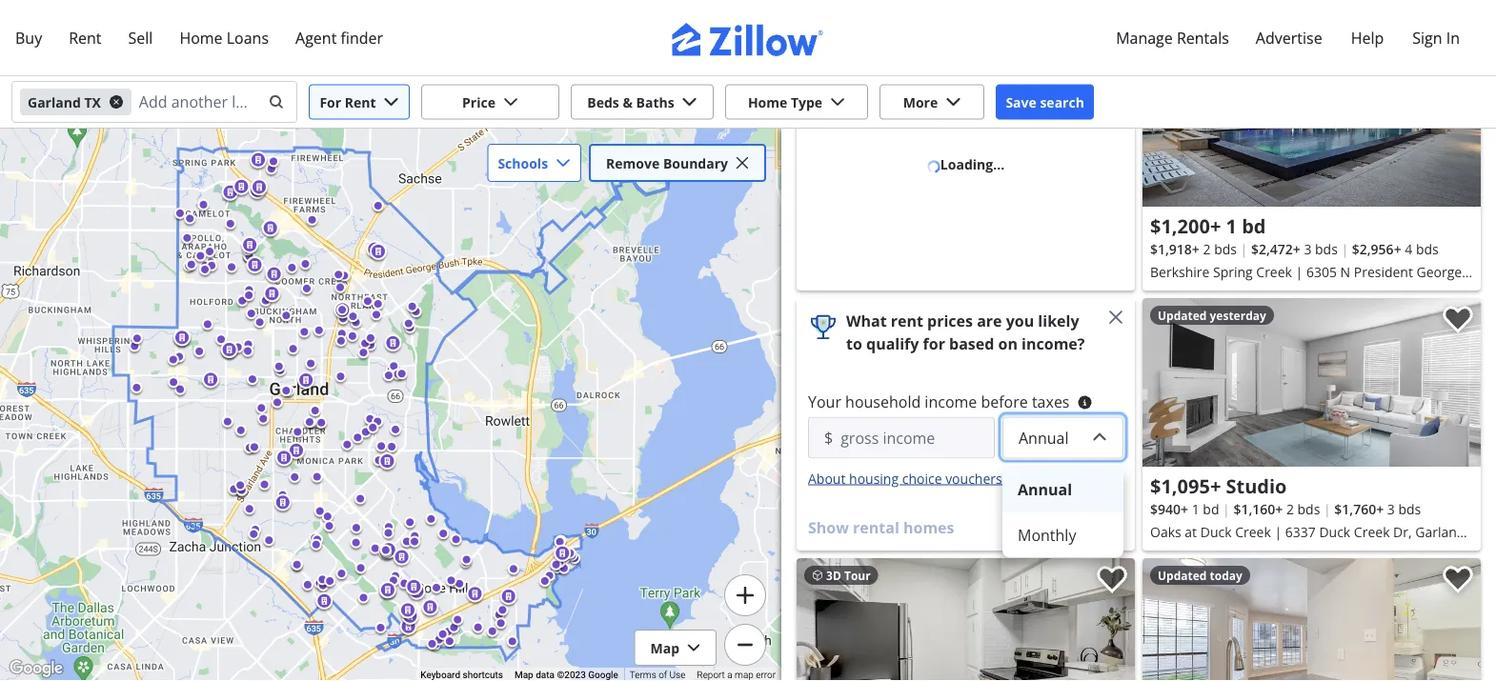 Task type: vqa. For each thing, say whether or not it's contained in the screenshot.
topmost 625K link
no



Task type: describe. For each thing, give the bounding box(es) containing it.
google image
[[5, 657, 68, 681]]

bds for $1,918+ 2 bds
[[1214, 240, 1237, 258]]

$ text field
[[841, 417, 995, 459]]

$940+
[[1150, 500, 1188, 518]]

updated yesterday
[[1158, 307, 1266, 323]]

garland, inside berkshire spring creek | 6305 n president george bush hwy, garland, tx
[[1219, 285, 1272, 304]]

oaks
[[1150, 523, 1181, 541]]

bds for $2,472+ 3 bds
[[1315, 240, 1338, 258]]

tx inside filters element
[[84, 93, 101, 111]]

report
[[697, 670, 725, 681]]

$1,760+
[[1334, 500, 1384, 518]]

$1,095+
[[1150, 473, 1221, 499]]

home for home loans
[[180, 27, 223, 48]]

agent finder
[[295, 27, 383, 48]]

keyboard shortcuts button
[[420, 669, 503, 681]]

rentals
[[1177, 27, 1229, 48]]

vouchers
[[945, 469, 1002, 487]]

remove boundary button
[[589, 144, 766, 182]]

studio
[[1226, 473, 1287, 499]]

help
[[1351, 27, 1384, 48]]

tour
[[844, 567, 871, 583]]

bush
[[1150, 285, 1182, 304]]

berkshire spring creek | 6305 n president george bush hwy, garland, tx link
[[1150, 260, 1473, 304]]

updated today
[[1158, 567, 1242, 583]]

qualify
[[866, 334, 919, 354]]

rent
[[891, 311, 923, 331]]

likely
[[1038, 311, 1079, 331]]

| inside berkshire spring creek | 6305 n president george bush hwy, garland, tx
[[1296, 263, 1303, 281]]

minus image
[[735, 635, 755, 655]]

remove tag image
[[108, 94, 124, 110]]

bds for $1,160+ 2 bds
[[1297, 500, 1320, 518]]

about housing choice vouchers button
[[808, 467, 1002, 490]]

what
[[846, 311, 887, 331]]

report a map error
[[697, 670, 776, 681]]

3 for $1,760+
[[1387, 500, 1395, 518]]

$
[[824, 427, 833, 448]]

updated for updated yesterday
[[1158, 307, 1207, 323]]

3 for $2,472+
[[1304, 240, 1312, 258]]

save this home image for save this home button related to tides at lake village image
[[1443, 566, 1473, 594]]

list box containing annual
[[1002, 466, 1123, 558]]

bds for $2,956+ 4 bds
[[1416, 240, 1439, 258]]

updated for updated today
[[1158, 567, 1207, 583]]

$2,472+
[[1251, 240, 1300, 258]]

buy
[[15, 27, 42, 48]]

main navigation
[[0, 0, 1496, 76]]

yesterday
[[1210, 307, 1266, 323]]

spring
[[1213, 263, 1253, 281]]

$1,200+ 1 bd
[[1150, 213, 1266, 239]]

three dimensional image
[[812, 570, 823, 581]]

bd for $1,200+ 1 bd
[[1242, 213, 1266, 239]]

price button
[[421, 84, 559, 120]]

creek down $1,760+ 3 bds
[[1354, 523, 1390, 541]]

save search button
[[996, 84, 1094, 120]]

advertise link
[[1242, 16, 1336, 60]]

save this home button for tides at lake village image
[[1427, 558, 1481, 612]]

| inside oaks at duck creek | 6337 duck creek dr, garland, tx
[[1274, 523, 1282, 541]]

$1,160+
[[1233, 500, 1283, 518]]

price
[[462, 93, 495, 111]]

beds
[[587, 93, 619, 111]]

what rent prices are you likely to qualify for based on income?
[[846, 311, 1085, 354]]

beds & baths
[[587, 93, 674, 111]]

meadow creek image
[[797, 558, 1135, 681]]

before
[[981, 391, 1028, 411]]

1 chevron down image from the left
[[384, 94, 399, 110]]

garland, inside oaks at duck creek | 6337 duck creek dr, garland, tx
[[1415, 523, 1468, 541]]

tx inside berkshire spring creek | 6305 n president george bush hwy, garland, tx
[[1275, 285, 1290, 304]]

map button
[[634, 630, 717, 666]]

4
[[1405, 240, 1413, 258]]

creek inside berkshire spring creek | 6305 n president george bush hwy, garland, tx
[[1256, 263, 1292, 281]]

information image
[[1077, 395, 1093, 410]]

6337
[[1285, 523, 1316, 541]]

save this home image for save this home button corresponding to meadow creek image at the right bottom
[[1097, 566, 1127, 594]]

home loans link
[[166, 16, 282, 60]]

hwy,
[[1185, 285, 1215, 304]]

agent finder link
[[282, 16, 396, 60]]

your
[[808, 391, 841, 411]]

income
[[925, 391, 977, 411]]

1 duck from the left
[[1200, 523, 1232, 541]]

of
[[659, 670, 667, 681]]

finder
[[341, 27, 383, 48]]

tx inside oaks at duck creek | 6337 duck creek dr, garland, tx
[[1150, 546, 1165, 564]]

more
[[903, 93, 938, 111]]

manage rentals
[[1116, 27, 1229, 48]]

$2,956+ 4 bds
[[1352, 240, 1439, 258]]

use
[[669, 670, 685, 681]]

clear field image
[[266, 94, 281, 110]]

3d tour
[[823, 567, 871, 583]]

more button
[[880, 84, 984, 120]]

three dimensional image
[[1158, 50, 1169, 61]]

n
[[1340, 263, 1350, 281]]

homes
[[903, 517, 954, 538]]

berkshire
[[1150, 263, 1210, 281]]

bd for $940+ 1 bd
[[1203, 500, 1219, 518]]

trophy image
[[808, 306, 839, 348]]

oaks at duck creek | 6337 duck creek dr, garland, tx link
[[1150, 520, 1473, 564]]

sign in
[[1412, 27, 1460, 48]]

close image
[[736, 156, 749, 170]]

berkshire spring creek | 6305 n president george bush hwy, garland, tx
[[1150, 263, 1462, 304]]

save this home button for meadow creek image at the right bottom
[[1082, 558, 1135, 612]]

buy link
[[2, 16, 55, 60]]

george
[[1417, 263, 1462, 281]]

oaks at duck creek | 6337 duck creek dr, garland, tx
[[1150, 523, 1468, 564]]

chevron down image inside beds & baths dropdown button
[[682, 94, 697, 110]]

search image
[[269, 94, 284, 110]]

schools button
[[487, 144, 581, 182]]

2 duck from the left
[[1319, 523, 1351, 541]]

Search text field
[[139, 87, 256, 117]]

©2023
[[557, 670, 586, 681]]



Task type: locate. For each thing, give the bounding box(es) containing it.
2 for $1,918+
[[1203, 240, 1211, 258]]

0 vertical spatial home
[[180, 27, 223, 48]]

chevron down image for schools
[[556, 155, 571, 171]]

1 for $940+
[[1192, 500, 1199, 518]]

bds up 'spring'
[[1214, 240, 1237, 258]]

show
[[808, 517, 849, 538]]

keyboard shortcuts
[[420, 670, 503, 681]]

$1,160+ 2 bds
[[1233, 500, 1320, 518]]

0 horizontal spatial |
[[1274, 523, 1282, 541]]

tx down oaks
[[1150, 546, 1165, 564]]

1 horizontal spatial save this home image
[[1443, 566, 1473, 594]]

1 horizontal spatial 3
[[1387, 500, 1395, 518]]

today
[[1210, 567, 1242, 583]]

$940+ 1 bd
[[1150, 500, 1219, 518]]

home type
[[748, 93, 822, 111]]

chevron down image up 'report'
[[687, 641, 700, 655]]

chevron down image for price
[[503, 94, 518, 110]]

2 up 6337
[[1286, 500, 1294, 518]]

3 up 6305
[[1304, 240, 1312, 258]]

$1,760+ 3 bds
[[1334, 500, 1421, 518]]

1 for $1,200+
[[1226, 213, 1237, 239]]

0 horizontal spatial 2
[[1203, 240, 1211, 258]]

1 save this home image from the left
[[1097, 566, 1127, 594]]

1 vertical spatial 2
[[1286, 500, 1294, 518]]

map for map data ©2023 google
[[515, 670, 533, 681]]

choice
[[902, 469, 942, 487]]

terms of use link
[[630, 670, 685, 681]]

0 vertical spatial bd
[[1242, 213, 1266, 239]]

updated left today
[[1158, 567, 1207, 583]]

0 vertical spatial tx
[[84, 93, 101, 111]]

0 vertical spatial 1
[[1226, 213, 1237, 239]]

1 vertical spatial |
[[1274, 523, 1282, 541]]

home inside "link"
[[180, 27, 223, 48]]

a
[[727, 670, 732, 681]]

chevron down image right price
[[503, 94, 518, 110]]

$2,956+
[[1352, 240, 1401, 258]]

garland tx
[[28, 93, 101, 111]]

household
[[845, 391, 921, 411]]

baths
[[636, 93, 674, 111]]

0 horizontal spatial chevron down image
[[384, 94, 399, 110]]

$1,918+ 2 bds
[[1150, 240, 1237, 258]]

2 vertical spatial tx
[[1150, 546, 1165, 564]]

home left type
[[748, 93, 787, 111]]

schools
[[498, 154, 548, 172]]

berkshire spring creek image
[[1143, 38, 1481, 207]]

chevron down image inside map popup button
[[687, 641, 700, 655]]

2 horizontal spatial tx
[[1275, 285, 1290, 304]]

list box
[[1002, 466, 1123, 558]]

prices
[[927, 311, 973, 331]]

home inside popup button
[[748, 93, 787, 111]]

chevron down image right schools
[[556, 155, 571, 171]]

chevron down image right baths
[[682, 94, 697, 110]]

duck right the at at right bottom
[[1200, 523, 1232, 541]]

map up of
[[650, 639, 679, 657]]

0 vertical spatial map
[[650, 639, 679, 657]]

on
[[998, 334, 1018, 354]]

chevron down image
[[384, 94, 399, 110], [682, 94, 697, 110]]

0 horizontal spatial bd
[[1203, 500, 1219, 518]]

housing
[[849, 469, 899, 487]]

bd down $1,095+ studio
[[1203, 500, 1219, 518]]

taxes
[[1032, 391, 1070, 411]]

rent
[[69, 27, 102, 48]]

home left loans
[[180, 27, 223, 48]]

help link
[[1338, 16, 1397, 60]]

0 horizontal spatial 3
[[1304, 240, 1312, 258]]

1 horizontal spatial tx
[[1150, 546, 1165, 564]]

about
[[808, 469, 846, 487]]

1 vertical spatial bd
[[1203, 500, 1219, 518]]

0 vertical spatial garland,
[[1219, 285, 1272, 304]]

save this home image
[[1097, 566, 1127, 594], [1443, 566, 1473, 594]]

save this home image
[[1443, 306, 1473, 334]]

1 horizontal spatial duck
[[1319, 523, 1351, 541]]

boundary
[[663, 154, 728, 172]]

show rental homes
[[808, 517, 954, 538]]

0 vertical spatial updated
[[1158, 307, 1207, 323]]

map inside popup button
[[650, 639, 679, 657]]

show rental homes button
[[808, 516, 954, 539]]

remove
[[606, 154, 660, 172]]

chevron down image inside price dropdown button
[[503, 94, 518, 110]]

beds & baths button
[[571, 84, 714, 120]]

1 horizontal spatial chevron down image
[[682, 94, 697, 110]]

save
[[1006, 93, 1037, 111]]

loans
[[227, 27, 269, 48]]

1 up $1,918+ 2 bds
[[1226, 213, 1237, 239]]

1 horizontal spatial map
[[650, 639, 679, 657]]

1 vertical spatial updated
[[1158, 567, 1207, 583]]

2 down the $1,200+ 1 bd
[[1203, 240, 1211, 258]]

0 vertical spatial 2
[[1203, 240, 1211, 258]]

0 horizontal spatial map
[[515, 670, 533, 681]]

plus image
[[735, 586, 755, 606]]

1 vertical spatial home
[[748, 93, 787, 111]]

bds
[[1214, 240, 1237, 258], [1315, 240, 1338, 258], [1416, 240, 1439, 258], [1297, 500, 1320, 518], [1398, 500, 1421, 518]]

bds up 6337
[[1297, 500, 1320, 518]]

chevron down image for more
[[946, 94, 961, 110]]

2 save this home image from the left
[[1443, 566, 1473, 594]]

agent
[[295, 27, 337, 48]]

1 horizontal spatial home
[[748, 93, 787, 111]]

tx left remove tag icon
[[84, 93, 101, 111]]

0 vertical spatial 3
[[1304, 240, 1312, 258]]

1 horizontal spatial bd
[[1242, 213, 1266, 239]]

president
[[1354, 263, 1413, 281]]

3d
[[826, 567, 841, 583]]

sign in link
[[1399, 16, 1473, 60]]

creek down $1,160+
[[1235, 523, 1271, 541]]

garland, right dr,
[[1415, 523, 1468, 541]]

advertise
[[1256, 27, 1322, 48]]

loading image
[[924, 157, 943, 176]]

creek down the $2,472+
[[1256, 263, 1292, 281]]

0 horizontal spatial 1
[[1192, 500, 1199, 518]]

2 updated from the top
[[1158, 567, 1207, 583]]

0 horizontal spatial home
[[180, 27, 223, 48]]

2 for $1,160+
[[1286, 500, 1294, 518]]

manage rentals link
[[1103, 16, 1242, 60]]

report a map error link
[[697, 670, 776, 681]]

updated down the "bush"
[[1158, 307, 1207, 323]]

1 vertical spatial 3
[[1387, 500, 1395, 518]]

1 horizontal spatial |
[[1296, 263, 1303, 281]]

error
[[756, 670, 776, 681]]

bds right 4
[[1416, 240, 1439, 258]]

1 vertical spatial garland,
[[1415, 523, 1468, 541]]

chevron down image
[[503, 94, 518, 110], [830, 94, 845, 110], [946, 94, 961, 110], [556, 155, 571, 171], [687, 641, 700, 655]]

rental
[[853, 517, 899, 538]]

for
[[923, 334, 945, 354]]

tx down the $2,472+
[[1275, 285, 1290, 304]]

sign
[[1412, 27, 1442, 48]]

$1,095+ studio
[[1150, 473, 1287, 499]]

6305
[[1306, 263, 1337, 281]]

chevron down image inside more "dropdown button"
[[946, 94, 961, 110]]

you
[[1006, 311, 1034, 331]]

1 vertical spatial tx
[[1275, 285, 1290, 304]]

map left data
[[515, 670, 533, 681]]

chevron down image down agent finder link
[[384, 94, 399, 110]]

None text field
[[1019, 422, 1077, 453]]

terms of use
[[630, 670, 685, 681]]

type
[[791, 93, 822, 111]]

1
[[1226, 213, 1237, 239], [1192, 500, 1199, 518]]

map data ©2023 google
[[515, 670, 618, 681]]

&
[[623, 93, 633, 111]]

loading...
[[940, 155, 1004, 173]]

google
[[588, 670, 618, 681]]

about housing choice vouchers
[[808, 469, 1002, 487]]

garland,
[[1219, 285, 1272, 304], [1415, 523, 1468, 541]]

1 updated from the top
[[1158, 307, 1207, 323]]

chevron down image for home type
[[830, 94, 845, 110]]

$1,918+
[[1150, 240, 1200, 258]]

duck down $1,760+ at right
[[1319, 523, 1351, 541]]

bds up 6305
[[1315, 240, 1338, 258]]

chevron down image right more
[[946, 94, 961, 110]]

1 horizontal spatial 1
[[1226, 213, 1237, 239]]

data
[[536, 670, 555, 681]]

bd up the $2,472+
[[1242, 213, 1266, 239]]

1 up the at at right bottom
[[1192, 500, 1199, 518]]

chevron down image inside 'schools' dropdown button
[[556, 155, 571, 171]]

2
[[1203, 240, 1211, 258], [1286, 500, 1294, 518]]

income?
[[1022, 334, 1085, 354]]

terms
[[630, 670, 656, 681]]

sell
[[128, 27, 153, 48]]

at
[[1185, 523, 1197, 541]]

$2,472+ 3 bds
[[1251, 240, 1338, 258]]

1 vertical spatial 1
[[1192, 500, 1199, 518]]

tides at lake village image
[[1143, 558, 1481, 681]]

bds for $1,760+ 3 bds
[[1398, 500, 1421, 518]]

1 horizontal spatial garland,
[[1415, 523, 1468, 541]]

keyboard
[[420, 670, 460, 681]]

map region
[[0, 0, 918, 681]]

0 horizontal spatial duck
[[1200, 523, 1232, 541]]

home loans
[[180, 27, 269, 48]]

close image
[[1108, 310, 1123, 325]]

chevron down image inside home type popup button
[[830, 94, 845, 110]]

garland, up yesterday
[[1219, 285, 1272, 304]]

0 horizontal spatial garland,
[[1219, 285, 1272, 304]]

0 horizontal spatial tx
[[84, 93, 101, 111]]

| left 6337
[[1274, 523, 1282, 541]]

rent link
[[55, 16, 115, 60]]

filters element
[[0, 76, 1496, 129]]

0 horizontal spatial save this home image
[[1097, 566, 1127, 594]]

home for home type
[[748, 93, 787, 111]]

chevron down image right type
[[830, 94, 845, 110]]

map for map
[[650, 639, 679, 657]]

$1,200+
[[1150, 213, 1221, 239]]

zillow logo image
[[672, 23, 824, 56]]

2 chevron down image from the left
[[682, 94, 697, 110]]

1 horizontal spatial 2
[[1286, 500, 1294, 518]]

remove boundary
[[606, 154, 728, 172]]

tx
[[84, 93, 101, 111], [1275, 285, 1290, 304], [1150, 546, 1165, 564]]

| left 6305
[[1296, 263, 1303, 281]]

home type button
[[725, 84, 868, 120]]

bds up dr,
[[1398, 500, 1421, 518]]

bd
[[1242, 213, 1266, 239], [1203, 500, 1219, 518]]

monthly
[[1018, 524, 1076, 545]]

3 up dr,
[[1387, 500, 1395, 518]]

0 vertical spatial |
[[1296, 263, 1303, 281]]

oaks at duck creek image
[[1143, 298, 1481, 467]]

in
[[1446, 27, 1460, 48]]

1 vertical spatial map
[[515, 670, 533, 681]]



